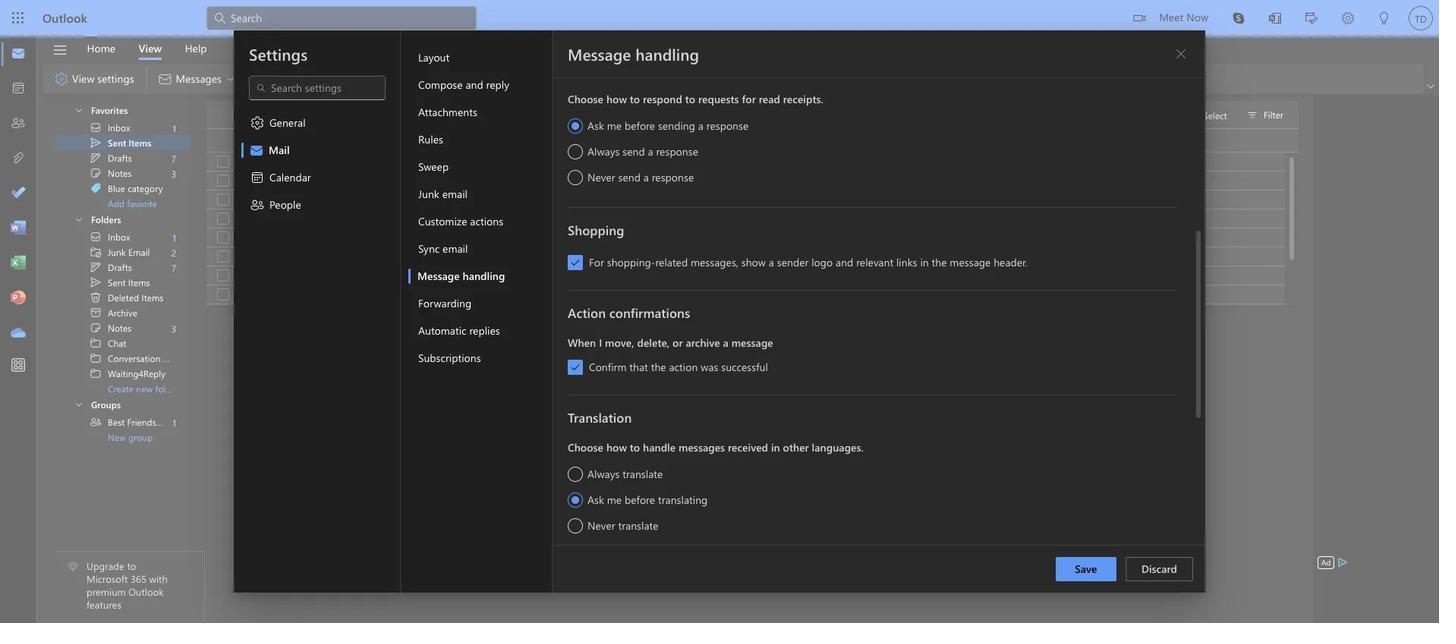 Task type: vqa. For each thing, say whether or not it's contained in the screenshot.
"" related to  popup button
no



Task type: describe. For each thing, give the bounding box(es) containing it.
mail image
[[11, 46, 26, 62]]

confirm that the action was successful
[[589, 360, 768, 374]]

select a message checkbox for you
[[208, 170, 241, 191]]

sent items 
[[254, 108, 319, 123]]

the left lily on the right of page
[[1015, 213, 1028, 225]]

message handling inside tab panel
[[568, 43, 700, 65]]

2 select a message image from the top
[[217, 213, 229, 225]]

mail
[[269, 143, 290, 157]]

and inside message handling tab panel
[[836, 255, 854, 270]]

folders tree item
[[55, 210, 191, 229]]

ask for ask me before sending a response
[[588, 118, 604, 133]]

in inside option group
[[771, 440, 780, 455]]


[[90, 307, 102, 319]]

i inside action confirmations 'element'
[[599, 336, 602, 350]]

new
[[136, 383, 153, 395]]

1 halloween from the left
[[507, 289, 549, 301]]

3  from the top
[[90, 368, 102, 380]]

choose for choose how to handle messages received in other languages.
[[568, 440, 604, 455]]

message inside button
[[418, 269, 460, 283]]

about for sorry
[[592, 194, 616, 206]]

kendallparks02@gmail.com
[[241, 213, 352, 225]]


[[90, 292, 102, 304]]

group
[[128, 431, 153, 443]]

junk inside button
[[418, 187, 440, 201]]

select a message checkbox for tell
[[208, 151, 241, 172]]

to do image
[[11, 186, 26, 201]]

application containing settings
[[0, 0, 1440, 623]]

1 vertical spatial test
[[1216, 289, 1231, 301]]

new group
[[108, 431, 153, 443]]

choose how to respond to requests for read receipts. option group
[[568, 88, 1177, 188]]

the up means
[[547, 232, 560, 244]]

 button for folders
[[61, 210, 90, 227]]

view inside button
[[139, 41, 162, 55]]

6 tree item from the top
[[55, 229, 191, 245]]

favorites
[[91, 104, 128, 116]]

a right sending
[[698, 118, 704, 133]]

2  from the top
[[90, 322, 102, 334]]

thanks,
[[608, 251, 638, 263]]

you left want at top
[[1261, 213, 1276, 225]]

when
[[1237, 213, 1259, 225]]

your inside the you're going places. take outlook with you for free. scan the qr code with your phone camera to download outlook mobile
[[700, 516, 721, 531]]

 for shopping
[[570, 257, 581, 268]]

select a message image inside checkbox
[[217, 289, 229, 301]]

premium features image
[[68, 562, 78, 573]]

wed
[[1092, 289, 1109, 301]]

never for never send a response
[[588, 170, 616, 185]]

that inside action confirmations 'element'
[[630, 360, 648, 374]]

outlook link
[[43, 0, 87, 36]]

9 tree item from the top
[[55, 275, 191, 290]]

messages
[[679, 440, 725, 455]]

 for 
[[90, 231, 102, 243]]

a up the "never send a response" at top
[[648, 144, 654, 159]]

0 horizontal spatial junk
[[108, 246, 126, 258]]

you're going places. take outlook with you for free. scan the qr code with your phone camera to download outlook mobile
[[591, 494, 929, 531]]

settings heading
[[249, 43, 308, 65]]

7 select a message checkbox from the top
[[208, 265, 241, 286]]


[[249, 143, 264, 158]]

1 let's from the left
[[539, 213, 557, 225]]

sent for  sent items  deleted items  archive
[[108, 276, 126, 289]]

rules
[[418, 132, 443, 147]]

message inside tab panel
[[568, 43, 631, 65]]

 inbox for notes
[[90, 121, 130, 134]]

handling inside tab panel
[[636, 43, 700, 65]]

drafts for sent items
[[108, 261, 132, 273]]

always for always send a response
[[588, 144, 620, 159]]

of
[[587, 232, 595, 244]]

4 select a message image from the top
[[217, 251, 229, 263]]

that inside message list no items selected "list box"
[[618, 194, 634, 206]]

 filter
[[1247, 109, 1284, 121]]

friends
[[127, 416, 156, 428]]

personal
[[522, 270, 557, 282]]

for inside option group
[[742, 92, 756, 106]]

create
[[108, 383, 134, 395]]

tell me about it.
[[558, 156, 622, 168]]

1  notes from the top
[[90, 167, 132, 179]]

word image
[[11, 221, 26, 236]]

email for sync email
[[443, 241, 468, 256]]

excel image
[[11, 256, 26, 271]]

preview
[[594, 270, 625, 282]]

is
[[628, 270, 634, 282]]

forwarding
[[418, 296, 472, 311]]

4 tree item from the top
[[55, 166, 191, 181]]

 for 
[[90, 121, 102, 134]]

14 tree item from the top
[[55, 351, 192, 366]]

choose for choose how to respond to requests for read receipts.
[[568, 92, 604, 106]]

help button
[[174, 36, 218, 60]]

in inside message list no items selected "list box"
[[819, 213, 826, 225]]

 folders
[[74, 213, 121, 225]]

create new folder
[[108, 383, 179, 395]]

be
[[804, 289, 814, 301]]

translate for never translate
[[618, 519, 659, 533]]

tree item containing 
[[55, 245, 191, 260]]

you left get
[[1140, 213, 1155, 225]]

fw: learn the perks of your microsoft account
[[507, 232, 690, 244]]

settings
[[97, 71, 134, 86]]

tech
[[960, 213, 977, 225]]

kendall
[[507, 213, 537, 225]]

me for tell me about it.
[[574, 156, 587, 168]]

to right sure
[[999, 289, 1007, 301]]

translation element
[[568, 437, 1177, 623]]

show
[[742, 255, 766, 270]]

see
[[593, 175, 607, 187]]

1 tree item from the top
[[55, 120, 191, 135]]

 chat  conversation history  waiting4reply
[[90, 337, 192, 380]]

13 tree item from the top
[[55, 336, 191, 351]]

2 3 from the top
[[171, 322, 176, 334]]

 for folders
[[74, 215, 84, 224]]

home button
[[76, 36, 127, 60]]

to inside upgrade to microsoft 365 with premium outlook features
[[127, 560, 136, 573]]

2 horizontal spatial in
[[921, 255, 929, 270]]

hey
[[607, 289, 622, 301]]


[[90, 182, 102, 194]]

15 tree item from the top
[[55, 366, 191, 381]]

1 horizontal spatial message
[[950, 255, 991, 270]]

for
[[589, 255, 604, 270]]

inbox for sent items
[[108, 231, 130, 243]]

 inside settings tab list
[[250, 197, 265, 213]]

up
[[746, 289, 757, 301]]

side
[[269, 156, 286, 168]]


[[90, 246, 102, 258]]

and inside message list no items selected "list box"
[[979, 213, 994, 225]]

camera
[[756, 516, 791, 531]]

message list no items selected list box
[[207, 150, 1334, 361]]

never send a response
[[588, 170, 694, 185]]

1 horizontal spatial with
[[677, 516, 697, 531]]

no for no means no ruby thanks, test
[[529, 251, 541, 263]]

before for sending
[[625, 118, 655, 133]]

message handling tab panel
[[553, 30, 1206, 623]]

1 select a message image from the top
[[217, 175, 229, 187]]

up!
[[1033, 289, 1046, 301]]

items up deleted
[[128, 276, 150, 289]]

to right the order
[[853, 213, 861, 225]]

notes for 13th tree item from the bottom
[[108, 167, 132, 179]]

the inside the you're going places. take outlook with you for free. scan the qr code with your phone camera to download outlook mobile
[[616, 516, 631, 531]]

attachments button
[[409, 99, 552, 126]]

1  from the top
[[90, 337, 102, 349]]

order
[[828, 213, 850, 225]]

new group tree item
[[55, 430, 191, 445]]

me for ask me before sending a response
[[607, 118, 622, 133]]

email for junk email
[[442, 187, 468, 201]]

customize actions
[[418, 214, 504, 229]]

 for 
[[250, 115, 265, 131]]

or
[[673, 336, 683, 350]]

message handling button
[[409, 263, 552, 290]]

you left be
[[786, 289, 801, 301]]

to left our
[[871, 289, 880, 301]]

would
[[759, 289, 784, 301]]

set your advertising preferences image
[[1337, 557, 1350, 569]]

1 for sent items
[[173, 231, 176, 243]]

the left bank!
[[1073, 213, 1086, 225]]

waiting4reply
[[108, 368, 166, 380]]

sync email button
[[409, 235, 552, 263]]

 groups  best friends chat 1
[[74, 398, 177, 429]]

outlook inside banner
[[43, 10, 87, 26]]

ride
[[997, 213, 1012, 225]]

we
[[634, 213, 647, 225]]

 inside  groups  best friends chat 1
[[74, 400, 84, 409]]

3 tree item from the top
[[55, 150, 191, 166]]

 for when i move, delete, or archive a message
[[570, 362, 581, 373]]

items right deleted
[[142, 292, 164, 304]]

2  from the top
[[90, 352, 102, 364]]

1 3 from the top
[[171, 167, 176, 180]]

no
[[572, 251, 582, 263]]

groups tree item
[[55, 396, 191, 415]]

sunnyupside33@gmail.com
[[241, 175, 352, 187]]

2 tree item from the top
[[55, 135, 191, 150]]

outlook down free.
[[856, 516, 894, 531]]

no means no ruby thanks, test
[[529, 251, 656, 263]]

for inside the you're going places. take outlook with you for free. scan the qr code with your phone camera to download outlook mobile
[[845, 494, 859, 509]]

think
[[1118, 213, 1138, 225]]

actions
[[470, 214, 504, 229]]

translation
[[568, 409, 632, 426]]

1 for notes
[[173, 122, 176, 134]]

junk email button
[[409, 181, 552, 208]]

to
[[241, 134, 251, 147]]

chat inside  groups  best friends chat 1
[[159, 416, 177, 428]]

 for 
[[90, 261, 102, 273]]

sent for  sent items
[[108, 137, 126, 149]]

the up the "party?"
[[932, 255, 947, 270]]

action confirmations
[[568, 305, 690, 321]]

and inside compose and reply button
[[466, 77, 484, 92]]

discard button
[[1126, 557, 1194, 582]]

never for never translate
[[588, 519, 616, 533]]

meet
[[1160, 10, 1184, 24]]

choose how to handle messages received in other languages. option group
[[568, 437, 1177, 536]]

logo
[[812, 255, 833, 270]]

hey june, with halloween coming up would you be able to come to our annual party? make sure to dress up! 🧛‍♀️🧛‍♂️🧟💀👻🦇🐺🕷🎃🕸🍬 sincerely, test
[[607, 289, 1231, 301]]

automatic replies
[[418, 323, 500, 338]]

 inbox for sent items
[[90, 231, 130, 243]]

document containing settings
[[0, 0, 1440, 623]]

confirmations
[[610, 305, 690, 321]]

select a message checkbox for fw:
[[208, 227, 241, 248]]

1 horizontal spatial it.
[[1173, 213, 1181, 225]]

me right let
[[1198, 213, 1210, 225]]

history
[[163, 352, 192, 364]]

you're
[[636, 494, 665, 509]]

to left respond
[[630, 92, 640, 106]]

no for no preview is available.
[[580, 270, 592, 282]]

0 vertical spatial email...
[[626, 175, 654, 187]]

 calendar
[[250, 170, 311, 185]]

1 vertical spatial have
[[560, 213, 578, 225]]

i inside message list no items selected "list box"
[[1113, 213, 1115, 225]]

when i move, delete, or archive a message
[[568, 336, 774, 350]]

ad
[[1322, 557, 1331, 568]]

meet now
[[1160, 10, 1209, 24]]

action
[[568, 305, 606, 321]]

home
[[87, 41, 115, 55]]

message handling heading
[[568, 43, 700, 65]]

chat inside  chat  conversation history  waiting4reply
[[108, 337, 126, 349]]

send for never
[[618, 170, 641, 185]]

 button
[[1169, 42, 1194, 66]]

365
[[131, 573, 147, 586]]

4 select a message checkbox from the top
[[208, 208, 241, 229]]

2 horizontal spatial with
[[801, 494, 822, 509]]

choose how to respond to requests for read receipts.
[[568, 92, 824, 106]]

to right respond
[[686, 92, 696, 106]]

to right able
[[836, 289, 844, 301]]



Task type: locate. For each thing, give the bounding box(es) containing it.
how for me
[[607, 92, 627, 106]]

7 for deleted items
[[172, 262, 176, 274]]

1 vertical spatial 
[[90, 276, 102, 289]]

never translate
[[588, 519, 659, 533]]

0 vertical spatial before
[[625, 118, 655, 133]]

automatic
[[418, 323, 467, 338]]

0 vertical spatial with
[[801, 494, 822, 509]]

5 select a message checkbox from the top
[[208, 227, 241, 248]]

tree item down deleted
[[55, 305, 191, 320]]

action confirmations element
[[568, 332, 1177, 375]]

to right want at top
[[1300, 213, 1309, 225]]

microsoft
[[618, 232, 656, 244], [87, 573, 128, 586]]

2 inbox from the top
[[108, 231, 130, 243]]


[[74, 106, 84, 115], [74, 215, 84, 224], [74, 400, 84, 409]]

the left industry!
[[728, 213, 741, 225]]

3
[[171, 167, 176, 180], [171, 322, 176, 334]]

0 horizontal spatial your
[[597, 232, 615, 244]]

confirm
[[589, 360, 627, 374]]

messages,
[[691, 255, 739, 270]]

let's down ruby!
[[539, 213, 557, 225]]

8 tree item from the top
[[55, 260, 191, 275]]

how for translate
[[607, 440, 627, 455]]

powerpoint image
[[11, 291, 26, 306]]

microsoft inside message list no items selected "list box"
[[618, 232, 656, 244]]

 inside " folders"
[[74, 215, 84, 224]]

for left free.
[[845, 494, 859, 509]]

dialog
[[0, 0, 1440, 623]]

16 tree item from the top
[[55, 415, 191, 430]]

0 vertical spatial message
[[568, 43, 631, 65]]

1 vertical spatial 
[[250, 115, 265, 131]]

ask for ask me before translating
[[588, 493, 604, 507]]

my
[[507, 270, 520, 282]]

meet.
[[1311, 213, 1334, 225]]

free.
[[862, 494, 884, 509]]

rubyanndersson@gmail.com
[[241, 194, 356, 206]]

select a message image for sunny side
[[217, 156, 229, 168]]

code
[[651, 516, 674, 531]]

it. up this
[[615, 156, 622, 168]]

 for favorites
[[74, 106, 84, 115]]

test right sincerely, on the top right of the page
[[1216, 289, 1231, 301]]

3 select a message image from the top
[[217, 232, 229, 244]]

1 horizontal spatial message
[[568, 43, 631, 65]]

the left the qr on the bottom of page
[[616, 516, 631, 531]]


[[54, 71, 69, 87], [250, 115, 265, 131]]

items inside tree item
[[129, 137, 151, 149]]

ask up tell me about it.
[[588, 118, 604, 133]]

respond
[[643, 92, 683, 106]]

2  inbox from the top
[[90, 231, 130, 243]]

to left see
[[583, 175, 591, 187]]

choose down the translation
[[568, 440, 604, 455]]

1 choose from the top
[[568, 92, 604, 106]]

favorite
[[127, 197, 157, 210]]

2 ask from the top
[[588, 493, 604, 507]]

1  inbox from the top
[[90, 121, 130, 134]]

send for always
[[623, 144, 645, 159]]

help
[[185, 41, 207, 55]]

1 vertical spatial select a message image
[[217, 194, 229, 206]]

inbox for notes
[[108, 121, 130, 134]]

category
[[128, 182, 163, 194]]

0 horizontal spatial chat
[[108, 337, 126, 349]]

3  from the top
[[74, 400, 84, 409]]

translate up ask me before translating
[[623, 467, 663, 481]]

email... up need
[[637, 194, 664, 206]]

sent down 
[[254, 109, 272, 121]]

message handling inside button
[[418, 269, 505, 283]]

blue
[[108, 182, 125, 194]]

phone
[[723, 516, 754, 531]]

available.
[[636, 270, 673, 282]]

1 vertical spatial  notes
[[90, 322, 132, 334]]

in right links
[[921, 255, 929, 270]]

select a message checkbox for no
[[208, 246, 241, 267]]

me for ask me before translating
[[607, 493, 622, 507]]

2 tree from the top
[[55, 229, 192, 396]]

items inside sent items 
[[275, 109, 297, 121]]

tree item containing 
[[55, 290, 191, 305]]

1 horizontal spatial junk
[[418, 187, 440, 201]]

in left the order
[[819, 213, 826, 225]]

to inside choose how to handle messages received in other languages. option group
[[630, 440, 640, 455]]

dialog containing settings
[[0, 0, 1440, 623]]

and left ride
[[979, 213, 994, 225]]

1 inside  groups  best friends chat 1
[[173, 417, 176, 429]]

2 before from the top
[[625, 493, 655, 507]]

2  from the top
[[90, 276, 102, 289]]

always inside choose how to respond to requests for read receipts. option group
[[588, 144, 620, 159]]

0 vertical spatial junk
[[418, 187, 440, 201]]

1 vertical spatial microsoft
[[87, 573, 128, 586]]

discard
[[1142, 562, 1178, 576]]

inbox up  junk email
[[108, 231, 130, 243]]

1 before from the top
[[625, 118, 655, 133]]

tree
[[55, 96, 191, 211], [55, 229, 192, 396]]

1 vertical spatial email...
[[637, 194, 664, 206]]

0 vertical spatial send
[[623, 144, 645, 159]]

 button
[[300, 103, 324, 128]]

0 horizontal spatial 
[[90, 416, 102, 428]]

tree containing 
[[55, 229, 192, 396]]

view inside  view settings
[[72, 71, 95, 86]]

1 horizontal spatial message handling
[[568, 43, 700, 65]]

sunny
[[241, 156, 266, 168]]

 inside ' favorites'
[[74, 106, 84, 115]]

drafts for notes
[[108, 152, 132, 164]]

sunny side
[[241, 156, 286, 168]]

before for translating
[[625, 493, 655, 507]]

tree item containing 
[[55, 305, 191, 320]]

0 vertical spatial chat
[[108, 337, 126, 349]]

for left read
[[742, 92, 756, 106]]

1 select a message checkbox from the top
[[208, 151, 241, 172]]

before inside choose how to respond to requests for read receipts. option group
[[625, 118, 655, 133]]

the down 'delete,'
[[651, 360, 666, 374]]

Select a message checkbox
[[208, 151, 241, 172], [208, 170, 241, 191], [208, 189, 241, 210], [208, 208, 241, 229], [208, 227, 241, 248], [208, 246, 241, 267], [208, 265, 241, 286]]

Search settings search field
[[267, 80, 370, 96]]

tree item up create
[[55, 366, 191, 381]]

0 vertical spatial 3
[[171, 167, 176, 180]]

microsoft down we
[[618, 232, 656, 244]]

never inside choose how to handle messages received in other languages. option group
[[588, 519, 616, 533]]

you inside the you're going places. take outlook with you for free. scan the qr code with your phone camera to download outlook mobile
[[825, 494, 843, 509]]

0 vertical spatial drafts
[[108, 152, 132, 164]]

0 vertical spatial message
[[950, 255, 991, 270]]

me up scan
[[607, 493, 622, 507]]

halloween
[[507, 289, 549, 301], [669, 289, 711, 301]]

0 vertical spatial and
[[466, 77, 484, 92]]

10 tree item from the top
[[55, 290, 191, 305]]

1 vertical spatial inbox
[[108, 231, 130, 243]]

ask up scan
[[588, 493, 604, 507]]

the inside action confirmations 'element'
[[651, 360, 666, 374]]

a down "always send a response"
[[644, 170, 649, 185]]

send down "always send a response"
[[618, 170, 641, 185]]

0 vertical spatial 
[[90, 167, 102, 179]]

1  from the top
[[570, 257, 581, 268]]

 down when
[[570, 362, 581, 373]]

resuscitate
[[683, 213, 726, 225]]

0 vertical spatial no
[[529, 251, 541, 263]]

1 vertical spatial before
[[625, 493, 655, 507]]

going
[[668, 494, 696, 509]]

1 horizontal spatial and
[[836, 255, 854, 270]]

1 select a message image from the top
[[217, 156, 229, 168]]

0 horizontal spatial let's
[[539, 213, 557, 225]]

0 vertical spatial response
[[707, 118, 749, 133]]

select a message image
[[217, 175, 229, 187], [217, 213, 229, 225], [217, 232, 229, 244], [217, 251, 229, 263], [217, 270, 229, 282], [217, 289, 229, 301]]

Select a message checkbox
[[208, 284, 241, 305]]

always
[[588, 144, 620, 159], [588, 467, 620, 481]]

 inbox down favorites
[[90, 121, 130, 134]]

 button left folders
[[61, 210, 90, 227]]

take
[[734, 494, 756, 509]]

sync
[[418, 241, 440, 256]]

0 vertical spatial microsoft
[[618, 232, 656, 244]]

 inside action confirmations 'element'
[[570, 362, 581, 373]]

 left folders
[[74, 215, 84, 224]]

compose and reply button
[[409, 71, 552, 99]]

1 vertical spatial notes
[[108, 322, 132, 334]]

1 vertical spatial 
[[90, 352, 102, 364]]

 sent items
[[90, 137, 151, 149]]

was
[[701, 360, 719, 374]]

outlook inside upgrade to microsoft 365 with premium outlook features
[[129, 586, 164, 599]]

tree item up new
[[55, 415, 191, 430]]

0 vertical spatial message handling
[[568, 43, 700, 65]]

header.
[[994, 255, 1028, 270]]

tree item up  junk email
[[55, 229, 191, 245]]

lily
[[1030, 213, 1041, 225]]

message inside action confirmations 'element'
[[732, 336, 774, 350]]

1 horizontal spatial your
[[700, 516, 721, 531]]

june,
[[625, 289, 645, 301]]

relevant
[[857, 255, 894, 270]]

0 vertical spatial how
[[607, 92, 627, 106]]

to
[[630, 92, 640, 106], [686, 92, 696, 106], [583, 175, 591, 187], [672, 213, 680, 225], [853, 213, 861, 225], [1062, 213, 1070, 225], [1300, 213, 1309, 225], [836, 289, 844, 301], [871, 289, 880, 301], [999, 289, 1007, 301], [630, 440, 640, 455], [794, 516, 803, 531], [127, 560, 136, 573]]

1 horizontal spatial microsoft
[[618, 232, 656, 244]]

 notes down 'archive'
[[90, 322, 132, 334]]

items left  'button'
[[275, 109, 297, 121]]

layout
[[418, 50, 450, 65]]

 notes up blue
[[90, 167, 132, 179]]

2 halloween from the left
[[669, 289, 711, 301]]

2 7 from the top
[[172, 262, 176, 274]]

notes down 'archive'
[[108, 322, 132, 334]]

1 vertical spatial 7
[[172, 262, 176, 274]]

email inside button
[[442, 187, 468, 201]]

0 horizontal spatial and
[[466, 77, 484, 92]]

1 vertical spatial view
[[72, 71, 95, 86]]

2 never from the top
[[588, 519, 616, 533]]

automatic replies button
[[409, 317, 552, 345]]

response for never send a response
[[652, 170, 694, 185]]

sweep button
[[409, 153, 552, 181]]

 inside  sent items  deleted items  archive
[[90, 276, 102, 289]]

 button left favorites
[[61, 101, 90, 118]]

response for always send a response
[[656, 144, 699, 159]]

always send a response
[[588, 144, 699, 159]]

1 vertical spatial 1
[[173, 231, 176, 243]]

 drafts for sent items
[[90, 261, 132, 273]]

1 horizontal spatial halloween
[[669, 289, 711, 301]]

a inside "list box"
[[581, 213, 586, 225]]

left-rail-appbar navigation
[[3, 36, 33, 351]]

 for 
[[90, 152, 102, 164]]

document
[[0, 0, 1440, 623]]

coming
[[552, 289, 583, 301]]

2 1 from the top
[[173, 231, 176, 243]]

6 select a message image from the top
[[217, 289, 229, 301]]

1  from the top
[[90, 137, 102, 149]]

how
[[607, 92, 627, 106], [607, 440, 627, 455]]

 down ' favorites'
[[90, 137, 102, 149]]

1 vertical spatial 3
[[171, 322, 176, 334]]

tree item
[[55, 120, 191, 135], [55, 135, 191, 150], [55, 150, 191, 166], [55, 166, 191, 181], [55, 181, 191, 196], [55, 229, 191, 245], [55, 245, 191, 260], [55, 260, 191, 275], [55, 275, 191, 290], [55, 290, 191, 305], [55, 305, 191, 320], [55, 320, 191, 336], [55, 336, 191, 351], [55, 351, 192, 366], [55, 366, 191, 381], [55, 415, 191, 430]]

me inside option group
[[607, 493, 622, 507]]

translate for always translate
[[623, 467, 663, 481]]

response down requests on the top of the page
[[707, 118, 749, 133]]

message handling up forwarding
[[418, 269, 505, 283]]

never left the qr on the bottom of page
[[588, 519, 616, 533]]

tree item up the waiting4reply
[[55, 351, 192, 366]]

 button
[[45, 37, 75, 63]]

items down the "favorites" tree item
[[129, 137, 151, 149]]

0 vertical spatial view
[[139, 41, 162, 55]]

inbox up  sent items
[[108, 121, 130, 134]]

1 horizontal spatial test
[[1216, 289, 1231, 301]]

0 horizontal spatial 
[[54, 71, 69, 87]]

1 vertical spatial 
[[570, 362, 581, 373]]

your right the of
[[597, 232, 615, 244]]

1 tree from the top
[[55, 96, 191, 211]]

0 horizontal spatial no
[[529, 251, 541, 263]]

2 notes from the top
[[108, 322, 132, 334]]

1  from the top
[[90, 152, 102, 164]]

1  from the top
[[90, 167, 102, 179]]

0 vertical spatial choose
[[568, 92, 604, 106]]

0 horizontal spatial handling
[[463, 269, 505, 283]]

 view settings
[[54, 71, 134, 87]]

sent inside tree item
[[108, 137, 126, 149]]

0 vertical spatial it.
[[615, 156, 622, 168]]

1 vertical spatial translate
[[618, 519, 659, 533]]

1 vertical spatial for
[[845, 494, 859, 509]]

1 vertical spatial handling
[[463, 269, 505, 283]]

the
[[728, 213, 741, 225], [1015, 213, 1028, 225], [1073, 213, 1086, 225], [547, 232, 560, 244], [932, 255, 947, 270], [651, 360, 666, 374], [616, 516, 631, 531]]

ask me before translating
[[588, 493, 708, 507]]

3  button from the top
[[61, 396, 90, 413]]

2  notes from the top
[[90, 322, 132, 334]]

7 tree item from the top
[[55, 245, 191, 260]]

1 vertical spatial send
[[618, 170, 641, 185]]

1 vertical spatial how
[[607, 440, 627, 455]]

2 let's from the left
[[903, 213, 921, 225]]

ask inside choose how to handle messages received in other languages. option group
[[588, 493, 604, 507]]

before inside choose how to handle messages received in other languages. option group
[[625, 493, 655, 507]]

0 horizontal spatial it.
[[615, 156, 622, 168]]

microsoft inside upgrade to microsoft 365 with premium outlook features
[[87, 573, 128, 586]]

3 1 from the top
[[173, 417, 176, 429]]

never down tell me about it.
[[588, 170, 616, 185]]

never inside choose how to respond to requests for read receipts. option group
[[588, 170, 616, 185]]

1 vertical spatial i
[[599, 336, 602, 350]]

6 select a message checkbox from the top
[[208, 246, 241, 267]]

2 select a message checkbox from the top
[[208, 170, 241, 191]]

1 down the "favorites" tree item
[[173, 122, 176, 134]]

tree item containing 
[[55, 181, 191, 196]]

0 vertical spatial  button
[[61, 101, 90, 118]]

to right the 'upgrade'
[[127, 560, 136, 573]]

handling inside button
[[463, 269, 505, 283]]

you up download
[[825, 494, 843, 509]]

2 drafts from the top
[[108, 261, 132, 273]]

11 tree item from the top
[[55, 305, 191, 320]]

1 notes from the top
[[108, 167, 132, 179]]

 for  view settings
[[54, 71, 69, 87]]

ask inside choose how to respond to requests for read receipts. option group
[[588, 118, 604, 133]]

 inbox up  junk email
[[90, 231, 130, 243]]

sending
[[658, 118, 696, 133]]

2  button from the top
[[61, 210, 90, 227]]

me inside choose how to respond to requests for read receipts. option group
[[607, 118, 622, 133]]

0 vertical spatial 
[[570, 257, 581, 268]]

junk down sweep
[[418, 187, 440, 201]]

2 how from the top
[[607, 440, 627, 455]]

message
[[568, 43, 631, 65], [418, 269, 460, 283]]

1 vertical spatial 
[[90, 322, 102, 334]]

have right you at the left of the page
[[561, 175, 580, 187]]

 down 
[[54, 71, 69, 87]]

select a message checkbox for ruby!
[[208, 189, 241, 210]]

1 drafts from the top
[[108, 152, 132, 164]]

 inbox
[[90, 121, 130, 134], [90, 231, 130, 243]]

1 up 2 on the left top of page
[[173, 231, 176, 243]]

tree item down  sent items
[[55, 150, 191, 166]]

innovate
[[781, 213, 816, 225]]

2  from the top
[[570, 362, 581, 373]]

2  from the top
[[90, 261, 102, 273]]

 for  sent items  deleted items  archive
[[90, 276, 102, 289]]

0 vertical spatial notes
[[108, 167, 132, 179]]

tree item up conversation
[[55, 336, 191, 351]]

i right when
[[599, 336, 602, 350]]

1 always from the top
[[588, 144, 620, 159]]

outlook right premium
[[129, 586, 164, 599]]

0 horizontal spatial message
[[732, 336, 774, 350]]

1 how from the top
[[607, 92, 627, 106]]

calendar image
[[11, 81, 26, 96]]

0 vertical spatial 
[[90, 152, 102, 164]]

files image
[[11, 151, 26, 166]]

0 vertical spatial 
[[90, 137, 102, 149]]

2 vertical spatial  button
[[61, 396, 90, 413]]

0 horizontal spatial in
[[771, 440, 780, 455]]

1 1 from the top
[[173, 122, 176, 134]]


[[90, 121, 102, 134], [90, 231, 102, 243]]

1 vertical spatial  inbox
[[90, 231, 130, 243]]

customize actions button
[[409, 208, 552, 235]]

move,
[[605, 336, 635, 350]]

1 horizontal spatial handling
[[636, 43, 700, 65]]

5 select a message image from the top
[[217, 270, 229, 282]]

1 vertical spatial about
[[592, 194, 616, 206]]

your inside message list no items selected "list box"
[[597, 232, 615, 244]]

always for always translate
[[588, 467, 620, 481]]

message up make
[[950, 255, 991, 270]]

outlook up camera
[[759, 494, 798, 509]]

how up always translate
[[607, 440, 627, 455]]

2 select a message image from the top
[[217, 194, 229, 206]]

1 ask from the top
[[588, 118, 604, 133]]

receipts.
[[784, 92, 824, 106]]

choose inside 'translation' element
[[568, 440, 604, 455]]

2 vertical spatial 1
[[173, 417, 176, 429]]

test up available.
[[640, 251, 656, 263]]

me up "always send a response"
[[607, 118, 622, 133]]

0 vertical spatial 
[[74, 106, 84, 115]]

sorry
[[568, 194, 590, 206]]

onedrive image
[[11, 326, 26, 341]]

no down learn
[[529, 251, 541, 263]]

1  button from the top
[[61, 101, 90, 118]]

1  from the top
[[74, 106, 84, 115]]

layout group
[[245, 64, 394, 91]]

tree item up add
[[55, 181, 191, 196]]

2  from the top
[[90, 231, 102, 243]]

people image
[[11, 116, 26, 131]]

2 vertical spatial 
[[90, 368, 102, 380]]

favorites tree item
[[55, 101, 191, 120]]

1
[[173, 122, 176, 134], [173, 231, 176, 243], [173, 417, 176, 429]]

 heading
[[241, 103, 324, 128]]

test
[[640, 251, 656, 263], [1216, 289, 1231, 301]]

received
[[728, 440, 769, 455]]

1 horizontal spatial in
[[819, 213, 826, 225]]

always inside choose how to handle messages received in other languages. option group
[[588, 467, 620, 481]]

general
[[270, 115, 306, 130]]

let's
[[539, 213, 557, 225], [903, 213, 921, 225]]

 inside  view settings
[[54, 71, 69, 87]]

outlook banner
[[0, 0, 1440, 36]]

 button
[[61, 101, 90, 118], [61, 210, 90, 227], [61, 396, 90, 413]]

5 tree item from the top
[[55, 181, 191, 196]]

 inside settings tab list
[[250, 115, 265, 131]]

tree item up  blue category
[[55, 166, 191, 181]]

12 tree item from the top
[[55, 320, 191, 336]]

2 always from the top
[[588, 467, 620, 481]]

email up customize actions
[[442, 187, 468, 201]]

create new folder tree item
[[55, 381, 191, 396]]

replies
[[470, 323, 500, 338]]

successful
[[722, 360, 768, 374]]

settings tab list
[[234, 30, 401, 593]]

layout button
[[409, 44, 552, 71]]

1 vertical spatial drafts
[[108, 261, 132, 273]]

 sent items  deleted items  archive
[[90, 276, 164, 319]]

before up "always send a response"
[[625, 118, 655, 133]]

a right show in the right of the page
[[769, 255, 774, 270]]

response down "always send a response"
[[652, 170, 694, 185]]

 left conversation
[[90, 352, 102, 364]]

to right need
[[672, 213, 680, 225]]

with inside upgrade to microsoft 365 with premium outlook features
[[149, 573, 168, 586]]

2 horizontal spatial and
[[979, 213, 994, 225]]

sent inside sent items 
[[254, 109, 272, 121]]

message
[[950, 255, 991, 270], [732, 336, 774, 350]]

 button inside the "favorites" tree item
[[61, 101, 90, 118]]

email inside button
[[443, 241, 468, 256]]

0 vertical spatial have
[[561, 175, 580, 187]]

0 vertical spatial translate
[[623, 467, 663, 481]]

11:26
[[1111, 289, 1131, 301]]

7 for blue category
[[172, 152, 176, 164]]

 button inside folders tree item
[[61, 210, 90, 227]]

outlook up 
[[43, 10, 87, 26]]

1 vertical spatial that
[[630, 360, 648, 374]]

scan
[[591, 516, 613, 531]]

to right camera
[[794, 516, 803, 531]]

 blue category
[[90, 182, 163, 194]]

0 vertical spatial handling
[[636, 43, 700, 65]]

choose how to handle messages received in other languages.
[[568, 440, 864, 455]]

message handling up respond
[[568, 43, 700, 65]]

drafts down  junk email
[[108, 261, 132, 273]]

 up 
[[90, 276, 102, 289]]

 up to
[[250, 115, 265, 131]]

1 horizontal spatial 
[[250, 197, 265, 213]]

tab list
[[75, 36, 219, 60]]

chat up conversation
[[108, 337, 126, 349]]

add favorite tree item
[[55, 196, 191, 211]]

 button inside groups "tree item"
[[61, 396, 90, 413]]

0 vertical spatial  inbox
[[90, 121, 130, 134]]

 drafts for notes
[[90, 152, 132, 164]]

never
[[588, 170, 616, 185], [588, 519, 616, 533]]

more apps image
[[11, 358, 26, 374]]

1 vertical spatial sent
[[108, 137, 126, 149]]

you
[[1140, 213, 1155, 225], [1261, 213, 1276, 225], [786, 289, 801, 301], [825, 494, 843, 509]]

0 horizontal spatial test
[[640, 251, 656, 263]]

handling up respond
[[636, 43, 700, 65]]

to right pad
[[1062, 213, 1070, 225]]

notes
[[108, 167, 132, 179], [108, 322, 132, 334]]

0 vertical spatial your
[[597, 232, 615, 244]]

now
[[1187, 10, 1209, 24]]

0 vertical spatial i
[[1113, 213, 1115, 225]]

2  from the top
[[74, 215, 84, 224]]

tab list containing home
[[75, 36, 219, 60]]

 button left groups
[[61, 396, 90, 413]]

 left best
[[90, 416, 102, 428]]

account
[[659, 232, 690, 244]]

sent down the "favorites" tree item
[[108, 137, 126, 149]]

1  from the top
[[90, 121, 102, 134]]

notes for fifth tree item from the bottom
[[108, 322, 132, 334]]

1 vertical spatial with
[[677, 516, 697, 531]]

message list section
[[207, 97, 1334, 361]]

2 vertical spatial with
[[149, 573, 168, 586]]

0 vertical spatial that
[[618, 194, 634, 206]]

1  drafts from the top
[[90, 152, 132, 164]]

0 vertical spatial 
[[54, 71, 69, 87]]

tree containing favorites
[[55, 96, 191, 211]]

handling
[[636, 43, 700, 65], [463, 269, 505, 283]]

to inside the you're going places. take outlook with you for free. scan the qr code with your phone camera to download outlook mobile
[[794, 516, 803, 531]]

0 vertical spatial  drafts
[[90, 152, 132, 164]]

select a message image for rubyanndersson@gmail.com
[[217, 194, 229, 206]]

about for me
[[589, 156, 613, 168]]

2 choose from the top
[[568, 440, 604, 455]]

it.
[[615, 156, 622, 168], [1173, 213, 1181, 225]]

1 7 from the top
[[172, 152, 176, 164]]

halloween down my personal art
[[507, 289, 549, 301]]

halloween right with
[[669, 289, 711, 301]]

0 horizontal spatial halloween
[[507, 289, 549, 301]]

0 vertical spatial in
[[819, 213, 826, 225]]

3 select a message checkbox from the top
[[208, 189, 241, 210]]

a inside 'element'
[[723, 336, 729, 350]]

tree item up deleted
[[55, 275, 191, 290]]

your down places.
[[700, 516, 721, 531]]

 inside  groups  best friends chat 1
[[90, 416, 102, 428]]

with
[[648, 289, 667, 301]]

how inside 'translation' element
[[607, 440, 627, 455]]

1 horizontal spatial no
[[580, 270, 592, 282]]

1 never from the top
[[588, 170, 616, 185]]

1 inbox from the top
[[108, 121, 130, 134]]

1 horizontal spatial view
[[139, 41, 162, 55]]

settings
[[249, 43, 308, 65]]

come
[[847, 289, 869, 301]]

select a message image
[[217, 156, 229, 168], [217, 194, 229, 206]]

 down 
[[90, 261, 102, 273]]

about down see
[[592, 194, 616, 206]]

sent inside  sent items  deleted items  archive
[[108, 276, 126, 289]]

2  drafts from the top
[[90, 261, 132, 273]]

tree item down folders tree item in the left of the page
[[55, 245, 191, 260]]

 left groups
[[74, 400, 84, 409]]

 for  sent items
[[90, 137, 102, 149]]

application
[[0, 0, 1440, 623]]

tree item containing 
[[55, 415, 191, 430]]

get
[[1158, 213, 1171, 225]]

 button for favorites
[[61, 101, 90, 118]]

junk
[[418, 187, 440, 201], [108, 246, 126, 258]]

1 vertical spatial 
[[74, 215, 84, 224]]

0 vertical spatial  notes
[[90, 167, 132, 179]]



